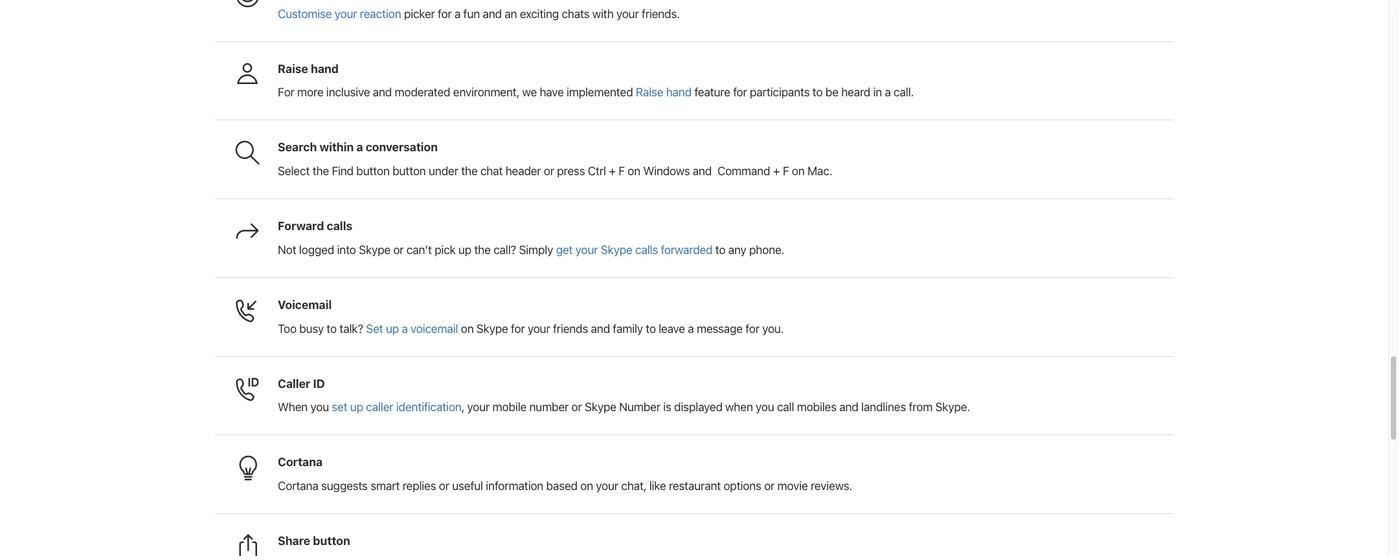 Task type: locate. For each thing, give the bounding box(es) containing it.
hand up more
[[311, 62, 339, 75]]

get
[[556, 243, 573, 257]]

implemented
[[567, 86, 633, 99]]

cortana
[[278, 456, 323, 470], [278, 480, 318, 494]]

skype right voicemail
[[476, 322, 508, 336]]

based
[[546, 480, 578, 494]]

raise hand
[[278, 62, 339, 75]]

raise right "implemented"
[[636, 86, 663, 99]]

2 you from the left
[[756, 401, 774, 415]]

+
[[609, 165, 616, 178], [773, 165, 780, 178]]

we
[[522, 86, 537, 99]]

1 vertical spatial cortana
[[278, 480, 318, 494]]

a right the within
[[356, 141, 363, 154]]

or
[[544, 165, 554, 178], [393, 243, 404, 257], [572, 401, 582, 415], [439, 480, 449, 494], [764, 480, 775, 494]]

0 horizontal spatial +
[[609, 165, 616, 178]]

+ right ctrl
[[609, 165, 616, 178]]

raise hand link
[[636, 86, 692, 99]]

leave
[[659, 322, 685, 336]]

a left voicemail
[[402, 322, 408, 336]]

skype
[[359, 243, 390, 257], [601, 243, 632, 257], [476, 322, 508, 336], [585, 401, 616, 415]]

for right feature
[[733, 86, 747, 99]]

skype right into
[[359, 243, 390, 257]]

1 vertical spatial hand
[[666, 86, 692, 99]]

find
[[332, 165, 354, 178]]

raise
[[278, 62, 308, 75], [636, 86, 663, 99]]

landlines
[[861, 401, 906, 415]]

1 cortana from the top
[[278, 456, 323, 470]]

your left friends
[[528, 322, 550, 336]]

for
[[438, 7, 452, 20], [733, 86, 747, 99], [511, 322, 525, 336], [746, 322, 759, 336]]

a
[[455, 7, 461, 20], [885, 86, 891, 99], [356, 141, 363, 154], [402, 322, 408, 336], [688, 322, 694, 336]]

be
[[826, 86, 838, 99]]

button right share
[[313, 535, 350, 549]]

1 vertical spatial calls
[[635, 243, 658, 257]]

f right ctrl
[[619, 165, 625, 178]]

set up caller identification link
[[332, 401, 461, 415]]

button
[[356, 165, 390, 178], [393, 165, 426, 178], [313, 535, 350, 549]]

share button
[[278, 535, 350, 549]]

the left chat
[[461, 165, 478, 178]]

0 horizontal spatial you
[[310, 401, 329, 415]]

0 horizontal spatial raise
[[278, 62, 308, 75]]

forward
[[278, 220, 324, 233]]

0 horizontal spatial up
[[350, 401, 363, 415]]

2 horizontal spatial up
[[458, 243, 472, 257]]

reviews.
[[811, 480, 852, 494]]

your right ,
[[467, 401, 490, 415]]

or right number
[[572, 401, 582, 415]]

ctrl
[[588, 165, 606, 178]]

2 vertical spatial up
[[350, 401, 363, 415]]

command
[[717, 165, 770, 178]]

f left the mac.
[[783, 165, 789, 178]]

caller
[[278, 377, 310, 391]]

on right voicemail
[[461, 322, 474, 336]]

the left find in the left top of the page
[[313, 165, 329, 178]]

call
[[777, 401, 794, 415]]

on
[[628, 165, 640, 178], [792, 165, 805, 178], [461, 322, 474, 336], [580, 480, 593, 494]]

1 horizontal spatial raise
[[636, 86, 663, 99]]

0 vertical spatial up
[[458, 243, 472, 257]]

1 f from the left
[[619, 165, 625, 178]]

replies
[[403, 480, 436, 494]]

raise up "for"
[[278, 62, 308, 75]]

1 vertical spatial up
[[386, 322, 399, 336]]

cortana up suggests
[[278, 456, 323, 470]]

mac.
[[807, 165, 832, 178]]

0 vertical spatial hand
[[311, 62, 339, 75]]

for right picker
[[438, 7, 452, 20]]

chat,
[[621, 480, 646, 494]]

useful
[[452, 480, 483, 494]]

2 + from the left
[[773, 165, 780, 178]]

you left call
[[756, 401, 774, 415]]

busy
[[299, 322, 324, 336]]

hand
[[311, 62, 339, 75], [666, 86, 692, 99]]

1 horizontal spatial hand
[[666, 86, 692, 99]]

your right with
[[616, 7, 639, 20]]

to left 'talk?'
[[327, 322, 337, 336]]

up
[[458, 243, 472, 257], [386, 322, 399, 336], [350, 401, 363, 415]]

cortana for cortana suggests smart replies or useful information based on your chat, like restaurant options or movie reviews.
[[278, 480, 318, 494]]

when
[[725, 401, 753, 415]]

button down conversation
[[393, 165, 426, 178]]

1 horizontal spatial f
[[783, 165, 789, 178]]

cortana left suggests
[[278, 480, 318, 494]]

forward calls
[[278, 220, 352, 233]]

and left the family
[[591, 322, 610, 336]]

not
[[278, 243, 296, 257]]

0 horizontal spatial f
[[619, 165, 625, 178]]

and
[[483, 7, 502, 20], [373, 86, 392, 99], [591, 322, 610, 336], [839, 401, 858, 415]]

set
[[366, 322, 383, 336]]

you
[[310, 401, 329, 415], [756, 401, 774, 415]]

cortana suggests smart replies or useful information based on your chat, like restaurant options or movie reviews.
[[278, 480, 852, 494]]

family
[[613, 322, 643, 336]]

with
[[592, 7, 614, 20]]

calls left forwarded
[[635, 243, 658, 257]]

1 horizontal spatial calls
[[635, 243, 658, 257]]

on left the mac.
[[792, 165, 805, 178]]

mobiles
[[797, 401, 837, 415]]

like
[[649, 480, 666, 494]]

participants
[[750, 86, 810, 99]]

to
[[813, 86, 823, 99], [715, 243, 726, 257], [327, 322, 337, 336], [646, 322, 656, 336]]

heard
[[841, 86, 870, 99]]

call.
[[894, 86, 914, 99]]

+ right command
[[773, 165, 780, 178]]


[[234, 377, 260, 403]]

calls
[[327, 220, 352, 233], [635, 243, 658, 257]]

0 vertical spatial calls
[[327, 220, 352, 233]]

hand left feature
[[666, 86, 692, 99]]

exciting
[[520, 7, 559, 20]]

header
[[505, 165, 541, 178]]

feature
[[694, 86, 730, 99]]

button down 'search within a conversation' at the top of page
[[356, 165, 390, 178]]

calls up into
[[327, 220, 352, 233]]

search within a conversation
[[278, 141, 438, 154]]

0 vertical spatial raise
[[278, 62, 308, 75]]

into
[[337, 243, 356, 257]]

2 cortana from the top
[[278, 480, 318, 494]]

1 horizontal spatial +
[[773, 165, 780, 178]]

1 horizontal spatial you
[[756, 401, 774, 415]]

1 vertical spatial raise
[[636, 86, 663, 99]]

0 horizontal spatial calls
[[327, 220, 352, 233]]

smart
[[371, 480, 400, 494]]

set
[[332, 401, 347, 415]]

on right based
[[580, 480, 593, 494]]

0 vertical spatial cortana
[[278, 456, 323, 470]]

you left set
[[310, 401, 329, 415]]

options
[[724, 480, 761, 494]]

skype right get
[[601, 243, 632, 257]]

conversation
[[366, 141, 438, 154]]

your
[[335, 7, 357, 20], [616, 7, 639, 20], [576, 243, 598, 257], [528, 322, 550, 336], [467, 401, 490, 415], [596, 480, 618, 494]]

customise your reaction picker for a fun and an exciting chats with your friends.
[[278, 7, 680, 20]]

you.
[[762, 322, 784, 336]]

cortana for cortana
[[278, 456, 323, 470]]

mobile
[[493, 401, 527, 415]]

your left reaction
[[335, 7, 357, 20]]

a left fun
[[455, 7, 461, 20]]



Task type: describe. For each thing, give the bounding box(es) containing it.

[[234, 298, 260, 324]]

skype.
[[935, 401, 970, 415]]

number
[[529, 401, 569, 415]]

a right in at the top of page
[[885, 86, 891, 99]]

logged
[[299, 243, 334, 257]]

message
[[697, 322, 743, 336]]

or left the movie
[[764, 480, 775, 494]]

customise your reaction link
[[278, 7, 401, 20]]

chats
[[562, 7, 590, 20]]


[[234, 219, 260, 245]]

windows
[[643, 165, 690, 178]]

fun
[[463, 7, 480, 20]]

caller id
[[278, 377, 325, 391]]

for more inclusive and moderated environment, we have implemented raise hand feature for participants to be heard in a call.
[[278, 86, 914, 99]]

or left useful
[[439, 480, 449, 494]]

1 you from the left
[[310, 401, 329, 415]]

or left can't
[[393, 243, 404, 257]]

your left chat,
[[596, 480, 618, 494]]

get your skype calls forwarded link
[[556, 243, 713, 257]]

and right mobiles
[[839, 401, 858, 415]]

customise
[[278, 7, 332, 20]]


[[234, 61, 260, 87]]

1 horizontal spatial button
[[356, 165, 390, 178]]

phone.
[[749, 243, 784, 257]]

your right get
[[576, 243, 598, 257]]

search
[[278, 141, 317, 154]]

for
[[278, 86, 294, 99]]

call?
[[494, 243, 516, 257]]

friends
[[553, 322, 588, 336]]

press
[[557, 165, 585, 178]]

voicemail
[[411, 322, 458, 336]]

simply
[[519, 243, 553, 257]]

select
[[278, 165, 310, 178]]

movie
[[777, 480, 808, 494]]

or left press
[[544, 165, 554, 178]]

2 horizontal spatial button
[[393, 165, 426, 178]]


[[234, 455, 260, 481]]

can't
[[407, 243, 432, 257]]

reaction
[[360, 7, 401, 20]]

1 horizontal spatial up
[[386, 322, 399, 336]]

voicemail
[[278, 298, 332, 312]]

not logged into skype or can't pick up the call? simply get your skype calls forwarded to any phone.
[[278, 243, 784, 257]]

in
[[873, 86, 882, 99]]

from
[[909, 401, 933, 415]]

number
[[619, 401, 660, 415]]

id
[[313, 377, 325, 391]]

an
[[505, 7, 517, 20]]

1 + from the left
[[609, 165, 616, 178]]

for left friends
[[511, 322, 525, 336]]

too busy to talk? set up a voicemail on skype for your friends and family to leave a message for you.
[[278, 322, 784, 336]]

when you set up caller identification , your mobile number or skype number is displayed when you call mobiles and landlines from skype.
[[278, 401, 970, 415]]

caller
[[366, 401, 393, 415]]

select the find button button under the chat header or press ctrl + f on windows and  command + f on mac.
[[278, 165, 832, 178]]

for left the you.
[[746, 322, 759, 336]]

the left call?
[[474, 243, 491, 257]]

information
[[486, 480, 543, 494]]

forwarded
[[661, 243, 713, 257]]

inclusive
[[326, 86, 370, 99]]

0 horizontal spatial hand
[[311, 62, 339, 75]]

0 horizontal spatial button
[[313, 535, 350, 549]]

under
[[429, 165, 458, 178]]

more
[[297, 86, 323, 99]]

share
[[278, 535, 310, 549]]

is
[[663, 401, 671, 415]]

on left windows
[[628, 165, 640, 178]]

to left any
[[715, 243, 726, 257]]

displayed
[[674, 401, 723, 415]]

friends.
[[642, 7, 680, 20]]

identification
[[396, 401, 461, 415]]

and left an
[[483, 7, 502, 20]]

when
[[278, 401, 308, 415]]


[[234, 140, 260, 166]]

to left leave
[[646, 322, 656, 336]]

and right inclusive
[[373, 86, 392, 99]]

picker
[[404, 7, 435, 20]]

skype left the number
[[585, 401, 616, 415]]

,
[[461, 401, 464, 415]]

environment,
[[453, 86, 519, 99]]

suggests
[[321, 480, 368, 494]]

any
[[728, 243, 746, 257]]

too
[[278, 322, 296, 336]]

restaurant
[[669, 480, 721, 494]]

a right leave
[[688, 322, 694, 336]]

to left be at top
[[813, 86, 823, 99]]

2 f from the left
[[783, 165, 789, 178]]

within
[[320, 141, 354, 154]]

set up a voicemail link
[[366, 322, 458, 336]]



Task type: vqa. For each thing, say whether or not it's contained in the screenshot.
leave
yes



